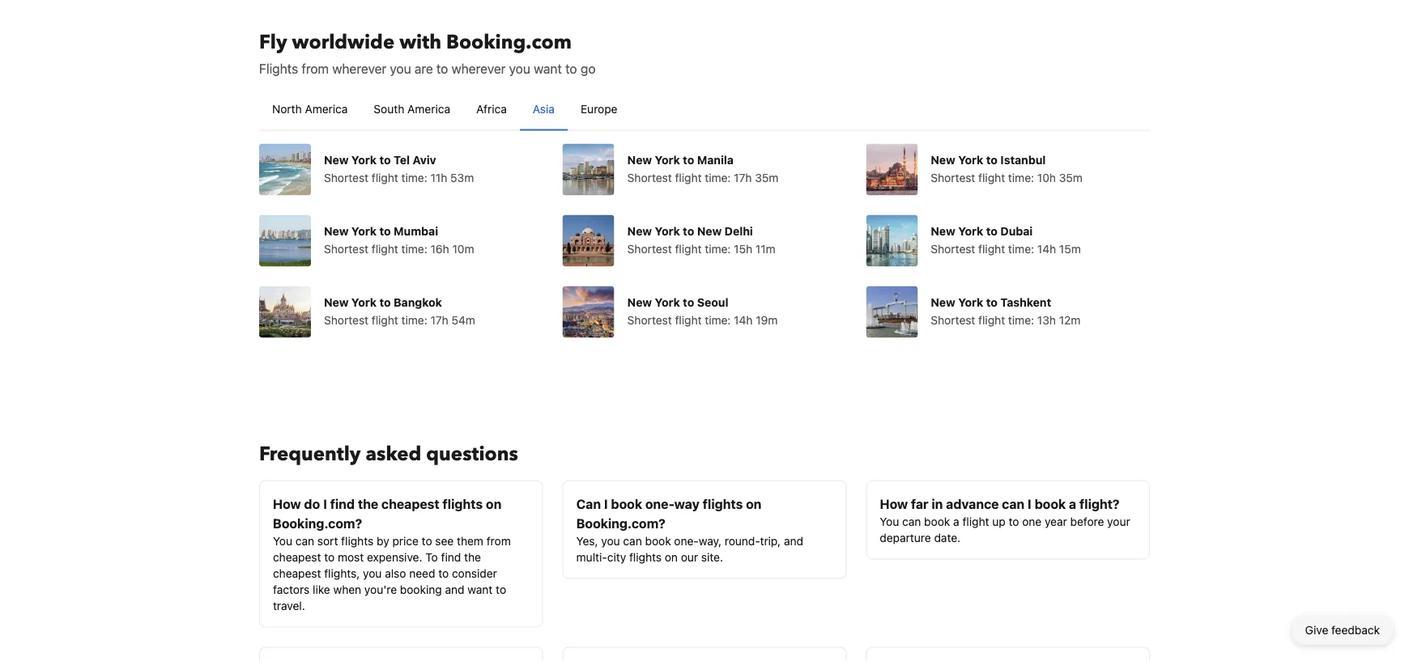 Task type: locate. For each thing, give the bounding box(es) containing it.
want inside fly worldwide with booking.com flights from wherever you are to wherever you want to go
[[534, 61, 562, 76]]

want
[[534, 61, 562, 76], [468, 583, 493, 596]]

you inside how far in advance can i book a flight? you can book a flight up to one year before your departure date.
[[880, 515, 899, 528]]

new inside "new york to bangkok shortest flight time: 17h 54m"
[[324, 296, 349, 309]]

time: for new york to mumbai shortest flight time: 16h 10m
[[401, 242, 427, 255]]

i up one
[[1028, 496, 1032, 512]]

south america button
[[361, 88, 463, 130]]

1 vertical spatial a
[[953, 515, 959, 528]]

53m
[[450, 171, 474, 184]]

shortest inside "new york to bangkok shortest flight time: 17h 54m"
[[324, 313, 368, 327]]

shortest right new york to mumbai image
[[324, 242, 368, 255]]

one-
[[645, 496, 674, 512], [674, 534, 699, 548]]

0 horizontal spatial a
[[953, 515, 959, 528]]

how left do
[[273, 496, 301, 512]]

europe button
[[568, 88, 630, 130]]

i inside can i book one-way flights on booking.com? yes, you can book one-way, round-trip, and multi-city flights on our site.
[[604, 496, 608, 512]]

want left go on the top left
[[534, 61, 562, 76]]

14h for 19m
[[734, 313, 753, 327]]

find down see
[[441, 551, 461, 564]]

1 horizontal spatial and
[[784, 534, 803, 548]]

you for how do i find the cheapest flights on booking.com?
[[273, 534, 292, 548]]

14h
[[1037, 242, 1056, 255], [734, 313, 753, 327]]

time:
[[401, 171, 427, 184], [705, 171, 731, 184], [1008, 171, 1034, 184], [401, 242, 427, 255], [705, 242, 731, 255], [1008, 242, 1034, 255], [401, 313, 427, 327], [705, 313, 731, 327], [1008, 313, 1034, 327]]

0 horizontal spatial from
[[302, 61, 329, 76]]

on down the questions
[[486, 496, 502, 512]]

how inside how far in advance can i book a flight? you can book a flight up to one year before your departure date.
[[880, 496, 908, 512]]

i right do
[[323, 496, 327, 512]]

1 vertical spatial from
[[486, 534, 511, 548]]

35m inside the new york to istanbul shortest flight time: 10h 35m
[[1059, 171, 1083, 184]]

york left the tashkent
[[958, 296, 983, 309]]

flight inside the new york to istanbul shortest flight time: 10h 35m
[[978, 171, 1005, 184]]

1 horizontal spatial you
[[880, 515, 899, 528]]

new york to istanbul image
[[866, 144, 918, 196]]

how inside how do i find the cheapest flights on booking.com? you can sort flights by price to see them from cheapest to most expensive. to find the cheapest flights, you also need to consider factors like when you're booking and want to travel.
[[273, 496, 301, 512]]

0 vertical spatial find
[[330, 496, 355, 512]]

give feedback button
[[1292, 616, 1393, 645]]

from inside how do i find the cheapest flights on booking.com? you can sort flights by price to see them from cheapest to most expensive. to find the cheapest flights, you also need to consider factors like when you're booking and want to travel.
[[486, 534, 511, 548]]

0 horizontal spatial on
[[486, 496, 502, 512]]

0 vertical spatial want
[[534, 61, 562, 76]]

flight down dubai
[[978, 242, 1005, 255]]

new york to seoul image
[[563, 286, 614, 338]]

to down consider
[[496, 583, 506, 596]]

york for dubai
[[958, 224, 983, 238]]

16h
[[430, 242, 449, 255]]

from right them
[[486, 534, 511, 548]]

to left dubai
[[986, 224, 998, 238]]

0 vertical spatial from
[[302, 61, 329, 76]]

shortest for new york to bangkok shortest flight time: 17h 54m
[[324, 313, 368, 327]]

from right "flights"
[[302, 61, 329, 76]]

0 vertical spatial 14h
[[1037, 242, 1056, 255]]

14h inside new york to dubai shortest flight time: 14h 15m
[[1037, 242, 1056, 255]]

wherever down booking.com
[[452, 61, 506, 76]]

new york to manila shortest flight time: 17h 35m
[[627, 153, 779, 184]]

0 horizontal spatial you
[[273, 534, 292, 548]]

to left seoul
[[683, 296, 694, 309]]

a up before
[[1069, 496, 1076, 512]]

flight left 15h at the right top of page
[[675, 242, 702, 255]]

to
[[436, 61, 448, 76], [565, 61, 577, 76], [379, 153, 391, 166], [683, 153, 694, 166], [986, 153, 998, 166], [379, 224, 391, 238], [683, 224, 694, 238], [986, 224, 998, 238], [379, 296, 391, 309], [683, 296, 694, 309], [986, 296, 998, 309], [1009, 515, 1019, 528], [422, 534, 432, 548], [324, 551, 335, 564], [438, 567, 449, 580], [496, 583, 506, 596]]

new right new york to seoul image
[[627, 296, 652, 309]]

flight inside new york to tashkent shortest flight time: 13h 12m
[[978, 313, 1005, 327]]

1 horizontal spatial how
[[880, 496, 908, 512]]

flight down the tashkent
[[978, 313, 1005, 327]]

cheapest
[[381, 496, 439, 512], [273, 551, 321, 564], [273, 567, 321, 580]]

10m
[[452, 242, 474, 255]]

to left manila
[[683, 153, 694, 166]]

book
[[611, 496, 642, 512], [1035, 496, 1066, 512], [924, 515, 950, 528], [645, 534, 671, 548]]

also
[[385, 567, 406, 580]]

can up up
[[1002, 496, 1025, 512]]

0 horizontal spatial i
[[323, 496, 327, 512]]

york left seoul
[[655, 296, 680, 309]]

and down consider
[[445, 583, 464, 596]]

shortest right new york to seoul image
[[627, 313, 672, 327]]

on inside how do i find the cheapest flights on booking.com? you can sort flights by price to see them from cheapest to most expensive. to find the cheapest flights, you also need to consider factors like when you're booking and want to travel.
[[486, 496, 502, 512]]

17h inside "new york to bangkok shortest flight time: 17h 54m"
[[430, 313, 448, 327]]

new inside the new york to istanbul shortest flight time: 10h 35m
[[931, 153, 955, 166]]

shortest inside new york to dubai shortest flight time: 14h 15m
[[931, 242, 975, 255]]

1 vertical spatial the
[[464, 551, 481, 564]]

flight down istanbul
[[978, 171, 1005, 184]]

site.
[[701, 551, 723, 564]]

flight inside "new york to bangkok shortest flight time: 17h 54m"
[[372, 313, 398, 327]]

shortest inside new york to tashkent shortest flight time: 13h 12m
[[931, 313, 975, 327]]

1 horizontal spatial 35m
[[1059, 171, 1083, 184]]

can inside how do i find the cheapest flights on booking.com? you can sort flights by price to see them from cheapest to most expensive. to find the cheapest flights, you also need to consider factors like when you're booking and want to travel.
[[295, 534, 314, 548]]

find right do
[[330, 496, 355, 512]]

to inside the new york to istanbul shortest flight time: 10h 35m
[[986, 153, 998, 166]]

to left delhi
[[683, 224, 694, 238]]

to inside new york to dubai shortest flight time: 14h 15m
[[986, 224, 998, 238]]

york left bangkok
[[351, 296, 377, 309]]

1 horizontal spatial from
[[486, 534, 511, 548]]

time: down mumbai
[[401, 242, 427, 255]]

0 horizontal spatial want
[[468, 583, 493, 596]]

booking.com? inside how do i find the cheapest flights on booking.com? you can sort flights by price to see them from cheapest to most expensive. to find the cheapest flights, you also need to consider factors like when you're booking and want to travel.
[[273, 516, 362, 531]]

3 i from the left
[[1028, 496, 1032, 512]]

17h inside new york to manila shortest flight time: 17h 35m
[[734, 171, 752, 184]]

to left bangkok
[[379, 296, 391, 309]]

america
[[305, 102, 348, 115], [407, 102, 450, 115]]

i
[[323, 496, 327, 512], [604, 496, 608, 512], [1028, 496, 1032, 512]]

time: down istanbul
[[1008, 171, 1034, 184]]

1 i from the left
[[323, 496, 327, 512]]

17h left 54m at the left of the page
[[430, 313, 448, 327]]

time: inside new york to dubai shortest flight time: 14h 15m
[[1008, 242, 1034, 255]]

17h up delhi
[[734, 171, 752, 184]]

new right new york to new delhi image
[[627, 224, 652, 238]]

travel.
[[273, 599, 305, 613]]

on up round-
[[746, 496, 762, 512]]

flight down bangkok
[[372, 313, 398, 327]]

can
[[576, 496, 601, 512]]

shortest inside new york to manila shortest flight time: 17h 35m
[[627, 171, 672, 184]]

1 35m from the left
[[755, 171, 779, 184]]

14h left 19m
[[734, 313, 753, 327]]

africa button
[[463, 88, 520, 130]]

2 i from the left
[[604, 496, 608, 512]]

to right up
[[1009, 515, 1019, 528]]

0 vertical spatial 17h
[[734, 171, 752, 184]]

book left "way,"
[[645, 534, 671, 548]]

1 horizontal spatial 14h
[[1037, 242, 1056, 255]]

0 vertical spatial the
[[358, 496, 378, 512]]

shortest right new york to istanbul image
[[931, 171, 975, 184]]

shortest right new york to bangkok image
[[324, 313, 368, 327]]

book down 'in'
[[924, 515, 950, 528]]

1 horizontal spatial a
[[1069, 496, 1076, 512]]

0 horizontal spatial wherever
[[332, 61, 386, 76]]

york for istanbul
[[958, 153, 983, 166]]

2 booking.com? from the left
[[576, 516, 666, 531]]

flight?
[[1079, 496, 1120, 512]]

book up year
[[1035, 496, 1066, 512]]

the up the 'by'
[[358, 496, 378, 512]]

1 vertical spatial want
[[468, 583, 493, 596]]

flights up most
[[341, 534, 374, 548]]

you inside how do i find the cheapest flights on booking.com? you can sort flights by price to see them from cheapest to most expensive. to find the cheapest flights, you also need to consider factors like when you're booking and want to travel.
[[273, 534, 292, 548]]

flight for new york to tashkent shortest flight time: 13h 12m
[[978, 313, 1005, 327]]

to
[[425, 551, 438, 564]]

1 vertical spatial find
[[441, 551, 461, 564]]

time: inside new york to mumbai shortest flight time: 16h 10m
[[401, 242, 427, 255]]

shortest inside the new york to istanbul shortest flight time: 10h 35m
[[931, 171, 975, 184]]

on
[[486, 496, 502, 512], [746, 496, 762, 512], [665, 551, 678, 564]]

america inside north america button
[[305, 102, 348, 115]]

0 vertical spatial you
[[880, 515, 899, 528]]

shortest
[[324, 171, 368, 184], [627, 171, 672, 184], [931, 171, 975, 184], [324, 242, 368, 255], [627, 242, 672, 255], [931, 242, 975, 255], [324, 313, 368, 327], [627, 313, 672, 327], [931, 313, 975, 327]]

15m
[[1059, 242, 1081, 255]]

0 horizontal spatial the
[[358, 496, 378, 512]]

york inside new york to tashkent shortest flight time: 13h 12m
[[958, 296, 983, 309]]

you up city
[[601, 534, 620, 548]]

new right new york to istanbul image
[[931, 153, 955, 166]]

1 vertical spatial you
[[273, 534, 292, 548]]

17h for bangkok
[[430, 313, 448, 327]]

15h
[[734, 242, 752, 255]]

flight for new york to dubai shortest flight time: 14h 15m
[[978, 242, 1005, 255]]

time: inside new york to manila shortest flight time: 17h 35m
[[705, 171, 731, 184]]

2 horizontal spatial on
[[746, 496, 762, 512]]

flight down 'tel'
[[372, 171, 398, 184]]

new york to seoul shortest flight time: 14h 19m
[[627, 296, 778, 327]]

way
[[674, 496, 700, 512]]

to left 'tel'
[[379, 153, 391, 166]]

you inside can i book one-way flights on booking.com? yes, you can book one-way, round-trip, and multi-city flights on our site.
[[601, 534, 620, 548]]

and right trip,
[[784, 534, 803, 548]]

york inside the 'new york to seoul shortest flight time: 14h 19m'
[[655, 296, 680, 309]]

new inside new york to manila shortest flight time: 17h 35m
[[627, 153, 652, 166]]

35m up 11m
[[755, 171, 779, 184]]

new inside new york to tel aviv shortest flight time: 11h 53m
[[324, 153, 349, 166]]

0 horizontal spatial and
[[445, 583, 464, 596]]

york left manila
[[655, 153, 680, 166]]

new right new york to tel aviv image
[[324, 153, 349, 166]]

america inside the south america button
[[407, 102, 450, 115]]

shortest inside the 'new york to seoul shortest flight time: 14h 19m'
[[627, 313, 672, 327]]

york left dubai
[[958, 224, 983, 238]]

north america
[[272, 102, 348, 115]]

0 horizontal spatial booking.com?
[[273, 516, 362, 531]]

year
[[1045, 515, 1067, 528]]

you for how far in advance can i book a flight?
[[880, 515, 899, 528]]

1 horizontal spatial wherever
[[452, 61, 506, 76]]

new right "new york to dubai" image
[[931, 224, 955, 238]]

shortest right new york to tashkent image
[[931, 313, 975, 327]]

flight inside the 'new york to seoul shortest flight time: 14h 19m'
[[675, 313, 702, 327]]

2 horizontal spatial i
[[1028, 496, 1032, 512]]

35m
[[755, 171, 779, 184], [1059, 171, 1083, 184]]

new york to new delhi shortest flight time: 15h 11m
[[627, 224, 776, 255]]

time: down seoul
[[705, 313, 731, 327]]

new for new york to dubai shortest flight time: 14h 15m
[[931, 224, 955, 238]]

2 how from the left
[[880, 496, 908, 512]]

new for new york to tashkent shortest flight time: 13h 12m
[[931, 296, 955, 309]]

0 horizontal spatial find
[[330, 496, 355, 512]]

shortest right new york to tel aviv image
[[324, 171, 368, 184]]

1 vertical spatial and
[[445, 583, 464, 596]]

you up you're
[[363, 567, 382, 580]]

america for south america
[[407, 102, 450, 115]]

shortest inside new york to mumbai shortest flight time: 16h 10m
[[324, 242, 368, 255]]

york inside new york to dubai shortest flight time: 14h 15m
[[958, 224, 983, 238]]

new
[[324, 153, 349, 166], [627, 153, 652, 166], [931, 153, 955, 166], [324, 224, 349, 238], [627, 224, 652, 238], [697, 224, 722, 238], [931, 224, 955, 238], [324, 296, 349, 309], [627, 296, 652, 309], [931, 296, 955, 309]]

0 horizontal spatial 35m
[[755, 171, 779, 184]]

you left sort
[[273, 534, 292, 548]]

time: down aviv on the top left of page
[[401, 171, 427, 184]]

from inside fly worldwide with booking.com flights from wherever you are to wherever you want to go
[[302, 61, 329, 76]]

new right new york to bangkok image
[[324, 296, 349, 309]]

0 vertical spatial one-
[[645, 496, 674, 512]]

new york to dubai image
[[866, 215, 918, 267]]

wherever
[[332, 61, 386, 76], [452, 61, 506, 76]]

you up departure on the right of page
[[880, 515, 899, 528]]

time: left 15h at the right top of page
[[705, 242, 731, 255]]

wherever down worldwide
[[332, 61, 386, 76]]

to left istanbul
[[986, 153, 998, 166]]

35m inside new york to manila shortest flight time: 17h 35m
[[755, 171, 779, 184]]

flight down mumbai
[[372, 242, 398, 255]]

shortest right new york to new delhi image
[[627, 242, 672, 255]]

can for on
[[295, 534, 314, 548]]

the up consider
[[464, 551, 481, 564]]

i inside how far in advance can i book a flight? you can book a flight up to one year before your departure date.
[[1028, 496, 1032, 512]]

2 america from the left
[[407, 102, 450, 115]]

flight inside new york to mumbai shortest flight time: 16h 10m
[[372, 242, 398, 255]]

york inside new york to new delhi shortest flight time: 15h 11m
[[655, 224, 680, 238]]

14h inside the 'new york to seoul shortest flight time: 14h 19m'
[[734, 313, 753, 327]]

flights,
[[324, 567, 360, 580]]

0 horizontal spatial how
[[273, 496, 301, 512]]

the
[[358, 496, 378, 512], [464, 551, 481, 564]]

1 horizontal spatial america
[[407, 102, 450, 115]]

0 vertical spatial and
[[784, 534, 803, 548]]

i right can
[[604, 496, 608, 512]]

america right south
[[407, 102, 450, 115]]

14h left 15m
[[1037, 242, 1056, 255]]

1 horizontal spatial want
[[534, 61, 562, 76]]

york for tashkent
[[958, 296, 983, 309]]

flights up them
[[443, 496, 483, 512]]

tab list
[[259, 88, 1150, 132]]

1 vertical spatial 17h
[[430, 313, 448, 327]]

19m
[[756, 313, 778, 327]]

new left delhi
[[697, 224, 722, 238]]

to inside the 'new york to seoul shortest flight time: 14h 19m'
[[683, 296, 694, 309]]

trip,
[[760, 534, 781, 548]]

can
[[1002, 496, 1025, 512], [902, 515, 921, 528], [295, 534, 314, 548], [623, 534, 642, 548]]

new inside new york to mumbai shortest flight time: 16h 10m
[[324, 224, 349, 238]]

flights
[[259, 61, 298, 76]]

flight inside new york to dubai shortest flight time: 14h 15m
[[978, 242, 1005, 255]]

and inside how do i find the cheapest flights on booking.com? you can sort flights by price to see them from cheapest to most expensive. to find the cheapest flights, you also need to consider factors like when you're booking and want to travel.
[[445, 583, 464, 596]]

new york to mumbai shortest flight time: 16h 10m
[[324, 224, 474, 255]]

on left our
[[665, 551, 678, 564]]

1 booking.com? from the left
[[273, 516, 362, 531]]

can left sort
[[295, 534, 314, 548]]

0 horizontal spatial 14h
[[734, 313, 753, 327]]

0 vertical spatial cheapest
[[381, 496, 439, 512]]

york inside new york to mumbai shortest flight time: 16h 10m
[[351, 224, 377, 238]]

shortest right new york to manila image
[[627, 171, 672, 184]]

departure
[[880, 531, 931, 545]]

a
[[1069, 496, 1076, 512], [953, 515, 959, 528]]

can inside can i book one-way flights on booking.com? yes, you can book one-way, round-trip, and multi-city flights on our site.
[[623, 534, 642, 548]]

0 horizontal spatial america
[[305, 102, 348, 115]]

how left far
[[880, 496, 908, 512]]

expensive.
[[367, 551, 422, 564]]

tab list containing north america
[[259, 88, 1150, 132]]

york inside new york to tel aviv shortest flight time: 11h 53m
[[351, 153, 377, 166]]

flight for new york to istanbul shortest flight time: 10h 35m
[[978, 171, 1005, 184]]

booking.com? down do
[[273, 516, 362, 531]]

time: for new york to seoul shortest flight time: 14h 19m
[[705, 313, 731, 327]]

1 vertical spatial cheapest
[[273, 551, 321, 564]]

can up city
[[623, 534, 642, 548]]

shortest for new york to istanbul shortest flight time: 10h 35m
[[931, 171, 975, 184]]

round-
[[725, 534, 760, 548]]

time: down manila
[[705, 171, 731, 184]]

delhi
[[724, 224, 753, 238]]

time: inside new york to tashkent shortest flight time: 13h 12m
[[1008, 313, 1034, 327]]

1 vertical spatial 14h
[[734, 313, 753, 327]]

shortest for new york to mumbai shortest flight time: 16h 10m
[[324, 242, 368, 255]]

1 horizontal spatial find
[[441, 551, 461, 564]]

time: down dubai
[[1008, 242, 1034, 255]]

time: for new york to tashkent shortest flight time: 13h 12m
[[1008, 313, 1034, 327]]

to inside new york to tel aviv shortest flight time: 11h 53m
[[379, 153, 391, 166]]

to inside new york to mumbai shortest flight time: 16h 10m
[[379, 224, 391, 238]]

new inside new york to tashkent shortest flight time: 13h 12m
[[931, 296, 955, 309]]

1 america from the left
[[305, 102, 348, 115]]

see
[[435, 534, 454, 548]]

new inside the 'new york to seoul shortest flight time: 14h 19m'
[[627, 296, 652, 309]]

1 horizontal spatial 17h
[[734, 171, 752, 184]]

a up 'date.'
[[953, 515, 959, 528]]

1 horizontal spatial the
[[464, 551, 481, 564]]

time: for new york to dubai shortest flight time: 14h 15m
[[1008, 242, 1034, 255]]

shortest inside new york to new delhi shortest flight time: 15h 11m
[[627, 242, 672, 255]]

new right new york to tashkent image
[[931, 296, 955, 309]]

35m for shortest flight time: 17h 35m
[[755, 171, 779, 184]]

new york to bangkok shortest flight time: 17h 54m
[[324, 296, 475, 327]]

14h for 15m
[[1037, 242, 1056, 255]]

date.
[[934, 531, 961, 545]]

1 vertical spatial one-
[[674, 534, 699, 548]]

to left mumbai
[[379, 224, 391, 238]]

time: down the tashkent
[[1008, 313, 1034, 327]]

booking.com? up city
[[576, 516, 666, 531]]

0 horizontal spatial 17h
[[430, 313, 448, 327]]

new inside new york to dubai shortest flight time: 14h 15m
[[931, 224, 955, 238]]

2 35m from the left
[[1059, 171, 1083, 184]]

time: inside "new york to bangkok shortest flight time: 17h 54m"
[[401, 313, 427, 327]]

america for north america
[[305, 102, 348, 115]]

shortest right "new york to dubai" image
[[931, 242, 975, 255]]

flight inside new york to manila shortest flight time: 17h 35m
[[675, 171, 702, 184]]

asia button
[[520, 88, 568, 130]]

1 horizontal spatial i
[[604, 496, 608, 512]]

how do i find the cheapest flights on booking.com? you can sort flights by price to see them from cheapest to most expensive. to find the cheapest flights, you also need to consider factors like when you're booking and want to travel.
[[273, 496, 511, 613]]

12m
[[1059, 313, 1081, 327]]

york
[[351, 153, 377, 166], [655, 153, 680, 166], [958, 153, 983, 166], [351, 224, 377, 238], [655, 224, 680, 238], [958, 224, 983, 238], [351, 296, 377, 309], [655, 296, 680, 309], [958, 296, 983, 309]]

54m
[[452, 313, 475, 327]]

time: down bangkok
[[401, 313, 427, 327]]

new york to bangkok image
[[259, 286, 311, 338]]

1 horizontal spatial booking.com?
[[576, 516, 666, 531]]

time: inside the new york to istanbul shortest flight time: 10h 35m
[[1008, 171, 1034, 184]]

york inside "new york to bangkok shortest flight time: 17h 54m"
[[351, 296, 377, 309]]

can up departure on the right of page
[[902, 515, 921, 528]]

york left istanbul
[[958, 153, 983, 166]]

flight down advance
[[962, 515, 989, 528]]

time: inside the 'new york to seoul shortest flight time: 14h 19m'
[[705, 313, 731, 327]]

1 how from the left
[[273, 496, 301, 512]]

york inside the new york to istanbul shortest flight time: 10h 35m
[[958, 153, 983, 166]]

york inside new york to manila shortest flight time: 17h 35m
[[655, 153, 680, 166]]



Task type: describe. For each thing, give the bounding box(es) containing it.
booking.com
[[446, 29, 572, 56]]

york for mumbai
[[351, 224, 377, 238]]

new york to tashkent shortest flight time: 13h 12m
[[931, 296, 1081, 327]]

how for how do i find the cheapest flights on booking.com?
[[273, 496, 301, 512]]

new york to manila image
[[563, 144, 614, 196]]

book right can
[[611, 496, 642, 512]]

frequently asked questions
[[259, 441, 518, 468]]

far
[[911, 496, 929, 512]]

asia
[[533, 102, 555, 115]]

flight for new york to mumbai shortest flight time: 16h 10m
[[372, 242, 398, 255]]

to inside new york to new delhi shortest flight time: 15h 11m
[[683, 224, 694, 238]]

europe
[[581, 102, 618, 115]]

new york to tel aviv image
[[259, 144, 311, 196]]

2 vertical spatial cheapest
[[273, 567, 321, 580]]

south
[[374, 102, 404, 115]]

shortest for new york to dubai shortest flight time: 14h 15m
[[931, 242, 975, 255]]

time: for new york to bangkok shortest flight time: 17h 54m
[[401, 313, 427, 327]]

shortest for new york to manila shortest flight time: 17h 35m
[[627, 171, 672, 184]]

before
[[1070, 515, 1104, 528]]

worldwide
[[292, 29, 395, 56]]

11h
[[430, 171, 447, 184]]

tashkent
[[1000, 296, 1051, 309]]

you inside how do i find the cheapest flights on booking.com? you can sort flights by price to see them from cheapest to most expensive. to find the cheapest flights, you also need to consider factors like when you're booking and want to travel.
[[363, 567, 382, 580]]

how for how far in advance can i book a flight?
[[880, 496, 908, 512]]

want inside how do i find the cheapest flights on booking.com? you can sort flights by price to see them from cheapest to most expensive. to find the cheapest flights, you also need to consider factors like when you're booking and want to travel.
[[468, 583, 493, 596]]

17h for manila
[[734, 171, 752, 184]]

and inside can i book one-way flights on booking.com? yes, you can book one-way, round-trip, and multi-city flights on our site.
[[784, 534, 803, 548]]

new york to dubai shortest flight time: 14h 15m
[[931, 224, 1081, 255]]

how far in advance can i book a flight? you can book a flight up to one year before your departure date.
[[880, 496, 1130, 545]]

factors
[[273, 583, 310, 596]]

to inside new york to tashkent shortest flight time: 13h 12m
[[986, 296, 998, 309]]

need
[[409, 567, 435, 580]]

to left go on the top left
[[565, 61, 577, 76]]

seoul
[[697, 296, 728, 309]]

booking
[[400, 583, 442, 596]]

north
[[272, 102, 302, 115]]

i inside how do i find the cheapest flights on booking.com? you can sort flights by price to see them from cheapest to most expensive. to find the cheapest flights, you also need to consider factors like when you're booking and want to travel.
[[323, 496, 327, 512]]

new for new york to manila shortest flight time: 17h 35m
[[627, 153, 652, 166]]

new for new york to mumbai shortest flight time: 16h 10m
[[324, 224, 349, 238]]

shortest for new york to tashkent shortest flight time: 13h 12m
[[931, 313, 975, 327]]

in
[[932, 496, 943, 512]]

our
[[681, 551, 698, 564]]

new for new york to new delhi shortest flight time: 15h 11m
[[627, 224, 652, 238]]

give
[[1305, 624, 1328, 637]]

to down sort
[[324, 551, 335, 564]]

york for seoul
[[655, 296, 680, 309]]

with
[[399, 29, 441, 56]]

to inside "new york to bangkok shortest flight time: 17h 54m"
[[379, 296, 391, 309]]

new for new york to bangkok shortest flight time: 17h 54m
[[324, 296, 349, 309]]

city
[[607, 551, 626, 564]]

feedback
[[1331, 624, 1380, 637]]

do
[[304, 496, 320, 512]]

shortest for new york to seoul shortest flight time: 14h 19m
[[627, 313, 672, 327]]

time: for new york to manila shortest flight time: 17h 35m
[[705, 171, 731, 184]]

new for new york to tel aviv shortest flight time: 11h 53m
[[324, 153, 349, 166]]

you down booking.com
[[509, 61, 530, 76]]

most
[[338, 551, 364, 564]]

new york to tel aviv shortest flight time: 11h 53m
[[324, 153, 474, 184]]

can for booking.com?
[[623, 534, 642, 548]]

tel
[[394, 153, 410, 166]]

fly
[[259, 29, 287, 56]]

york for new
[[655, 224, 680, 238]]

questions
[[426, 441, 518, 468]]

way,
[[699, 534, 722, 548]]

13h
[[1037, 313, 1056, 327]]

york for tel
[[351, 153, 377, 166]]

11m
[[755, 242, 776, 255]]

like
[[313, 583, 330, 596]]

to right are at top
[[436, 61, 448, 76]]

north america button
[[259, 88, 361, 130]]

you left are at top
[[390, 61, 411, 76]]

to inside new york to manila shortest flight time: 17h 35m
[[683, 153, 694, 166]]

new york to istanbul shortest flight time: 10h 35m
[[931, 153, 1083, 184]]

10h
[[1037, 171, 1056, 184]]

time: for new york to istanbul shortest flight time: 10h 35m
[[1008, 171, 1034, 184]]

can for a
[[902, 515, 921, 528]]

your
[[1107, 515, 1130, 528]]

to inside how far in advance can i book a flight? you can book a flight up to one year before your departure date.
[[1009, 515, 1019, 528]]

flights right city
[[629, 551, 662, 564]]

go
[[581, 61, 596, 76]]

flights right way
[[703, 496, 743, 512]]

aviv
[[413, 153, 436, 166]]

0 vertical spatial a
[[1069, 496, 1076, 512]]

you're
[[364, 583, 397, 596]]

booking.com? inside can i book one-way flights on booking.com? yes, you can book one-way, round-trip, and multi-city flights on our site.
[[576, 516, 666, 531]]

shortest inside new york to tel aviv shortest flight time: 11h 53m
[[324, 171, 368, 184]]

asked
[[366, 441, 421, 468]]

advance
[[946, 496, 999, 512]]

give feedback
[[1305, 624, 1380, 637]]

flight for new york to seoul shortest flight time: 14h 19m
[[675, 313, 702, 327]]

flight for new york to manila shortest flight time: 17h 35m
[[675, 171, 702, 184]]

flight for new york to bangkok shortest flight time: 17h 54m
[[372, 313, 398, 327]]

bangkok
[[394, 296, 442, 309]]

flight inside how far in advance can i book a flight? you can book a flight up to one year before your departure date.
[[962, 515, 989, 528]]

yes,
[[576, 534, 598, 548]]

them
[[457, 534, 483, 548]]

flight inside new york to new delhi shortest flight time: 15h 11m
[[675, 242, 702, 255]]

to up to
[[422, 534, 432, 548]]

sort
[[317, 534, 338, 548]]

multi-
[[576, 551, 607, 564]]

1 horizontal spatial on
[[665, 551, 678, 564]]

2 wherever from the left
[[452, 61, 506, 76]]

time: inside new york to new delhi shortest flight time: 15h 11m
[[705, 242, 731, 255]]

by
[[377, 534, 389, 548]]

new york to new delhi image
[[563, 215, 614, 267]]

to right need
[[438, 567, 449, 580]]

manila
[[697, 153, 734, 166]]

new york to mumbai image
[[259, 215, 311, 267]]

dubai
[[1000, 224, 1033, 238]]

when
[[333, 583, 361, 596]]

africa
[[476, 102, 507, 115]]

consider
[[452, 567, 497, 580]]

one
[[1022, 515, 1042, 528]]

york for bangkok
[[351, 296, 377, 309]]

35m for shortest flight time: 10h 35m
[[1059, 171, 1083, 184]]

new for new york to istanbul shortest flight time: 10h 35m
[[931, 153, 955, 166]]

price
[[392, 534, 419, 548]]

1 wherever from the left
[[332, 61, 386, 76]]

time: inside new york to tel aviv shortest flight time: 11h 53m
[[401, 171, 427, 184]]

south america
[[374, 102, 450, 115]]

flight inside new york to tel aviv shortest flight time: 11h 53m
[[372, 171, 398, 184]]

york for manila
[[655, 153, 680, 166]]

new for new york to seoul shortest flight time: 14h 19m
[[627, 296, 652, 309]]

frequently
[[259, 441, 361, 468]]

new york to tashkent image
[[866, 286, 918, 338]]

up
[[992, 515, 1006, 528]]

fly worldwide with booking.com flights from wherever you are to wherever you want to go
[[259, 29, 596, 76]]

mumbai
[[394, 224, 438, 238]]

can i book one-way flights on booking.com? yes, you can book one-way, round-trip, and multi-city flights on our site.
[[576, 496, 803, 564]]

istanbul
[[1000, 153, 1046, 166]]



Task type: vqa. For each thing, say whether or not it's contained in the screenshot.


